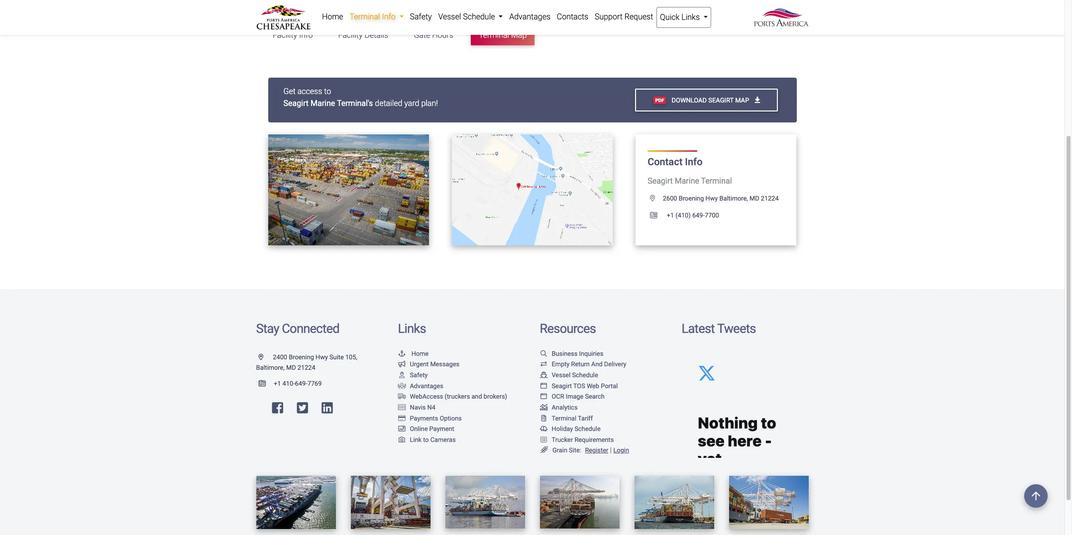 Task type: describe. For each thing, give the bounding box(es) containing it.
webaccess (truckers and brokers)
[[410, 393, 507, 400]]

(truckers
[[445, 393, 470, 400]]

get for get  access to seagirt marine terminal's detailed yard plan!
[[283, 87, 296, 96]]

phone office image for +1 410-649-7769
[[259, 381, 274, 387]]

contact info
[[648, 156, 703, 168]]

support
[[595, 12, 623, 21]]

urgent
[[410, 361, 429, 368]]

support request link
[[592, 7, 656, 27]]

ship image
[[540, 372, 548, 379]]

broening for 2600
[[679, 195, 704, 202]]

baltimore, inside 2400 broening hwy suite 105, baltimore, md 21224
[[256, 364, 285, 372]]

1 horizontal spatial home
[[411, 350, 429, 357]]

tweets
[[717, 321, 756, 336]]

get for get directions
[[502, 186, 514, 194]]

user hard hat image
[[398, 372, 406, 379]]

to inside get  access to seagirt marine terminal's detailed yard plan!
[[324, 87, 331, 96]]

safety link for urgent messages link
[[398, 371, 428, 379]]

2400 broening hwy suite 105, baltimore, md 21224 link
[[256, 353, 357, 372]]

login
[[613, 447, 629, 454]]

facility details
[[338, 30, 388, 40]]

plan!
[[421, 99, 438, 108]]

map marker alt image
[[650, 196, 663, 202]]

support request
[[595, 12, 653, 21]]

quick
[[660, 12, 680, 22]]

phone office image for +1 (410) 649-7700
[[650, 213, 665, 219]]

directions image
[[553, 186, 563, 193]]

terminal for terminal info
[[350, 12, 380, 21]]

business inquiries link
[[540, 350, 603, 357]]

contacts
[[557, 12, 588, 21]]

+1 for +1 (410) 649-7700
[[667, 212, 674, 219]]

yard
[[404, 99, 419, 108]]

empty return and delivery
[[552, 361, 626, 368]]

1 horizontal spatial advantages link
[[506, 7, 554, 27]]

1 vertical spatial vessel
[[552, 371, 571, 379]]

holiday schedule
[[552, 425, 601, 433]]

return
[[571, 361, 590, 368]]

download
[[672, 96, 707, 104]]

facility info
[[273, 30, 313, 40]]

to for link to cameras
[[423, 436, 429, 443]]

(410)
[[676, 212, 691, 219]]

contacts link
[[554, 7, 592, 27]]

n4
[[427, 404, 435, 411]]

inquiries
[[579, 350, 603, 357]]

browser image
[[540, 383, 548, 389]]

camera image
[[398, 437, 406, 443]]

empty
[[552, 361, 570, 368]]

contact info tab panel
[[257, 78, 808, 257]]

webaccess
[[410, 393, 443, 400]]

urgent messages
[[410, 361, 459, 368]]

2400 broening hwy suite 105, baltimore, md 21224
[[256, 353, 357, 372]]

ocr image search
[[552, 393, 605, 400]]

2400
[[273, 353, 287, 361]]

terminal info link
[[346, 7, 407, 27]]

analytics image
[[540, 405, 548, 411]]

0 horizontal spatial advantages
[[410, 382, 443, 390]]

0 horizontal spatial home
[[322, 12, 343, 21]]

linkedin image
[[322, 402, 333, 414]]

link to cameras
[[410, 436, 456, 443]]

seagirt up map marker alt icon at the top right of page
[[648, 176, 673, 186]]

zoom
[[348, 186, 367, 194]]

anchor image
[[398, 351, 406, 357]]

hwy for baltimore,
[[706, 195, 718, 202]]

image
[[566, 393, 583, 400]]

safety link for terminal info link
[[407, 7, 435, 27]]

navis n4 link
[[398, 404, 435, 411]]

trucker
[[552, 436, 573, 443]]

quick links
[[660, 12, 702, 22]]

directions
[[516, 186, 552, 194]]

cameras
[[430, 436, 456, 443]]

2600
[[663, 195, 677, 202]]

terminal info
[[350, 12, 398, 21]]

link
[[410, 436, 422, 443]]

1 horizontal spatial advantages
[[509, 12, 550, 21]]

0 horizontal spatial vessel schedule
[[438, 12, 497, 21]]

terminal for terminal map
[[479, 30, 509, 40]]

facebook square image
[[272, 402, 283, 414]]

tariff
[[578, 414, 593, 422]]

md inside 2400 broening hwy suite 105, baltimore, md 21224
[[286, 364, 296, 372]]

105,
[[345, 353, 357, 361]]

go to top image
[[1024, 484, 1048, 508]]

register
[[585, 447, 608, 454]]

messages
[[430, 361, 459, 368]]

seagirt tos web portal link
[[540, 382, 618, 390]]

+1 410-649-7769 link
[[256, 380, 322, 387]]

online payment
[[410, 425, 454, 433]]

pdf
[[655, 97, 664, 103]]

credit card front image
[[398, 426, 406, 432]]

21224 inside 2400 broening hwy suite 105, baltimore, md 21224
[[298, 364, 315, 372]]

brokers)
[[484, 393, 507, 400]]

analytics
[[552, 404, 578, 411]]

list alt image
[[540, 437, 548, 443]]

arrow alt to bottom image
[[755, 96, 760, 104]]

download seagirt map
[[670, 96, 751, 104]]

request
[[624, 12, 653, 21]]

schedule for ship image
[[572, 371, 598, 379]]

search plus image
[[368, 186, 377, 193]]

info for contact info
[[685, 156, 703, 168]]

quick links link
[[656, 7, 711, 28]]

0 horizontal spatial advantages link
[[398, 382, 443, 390]]

terminal map link
[[471, 8, 535, 45]]

grain
[[552, 447, 567, 454]]

latest
[[682, 321, 715, 336]]

md inside 'contact info' tab panel
[[750, 195, 759, 202]]

seagirt left map
[[708, 96, 734, 104]]

delivery
[[604, 361, 626, 368]]

webaccess (truckers and brokers) link
[[398, 393, 507, 400]]



Task type: vqa. For each thing, say whether or not it's contained in the screenshot.
the Terminal in TERMINAL MAP link
no



Task type: locate. For each thing, give the bounding box(es) containing it.
1 vertical spatial phone office image
[[259, 381, 274, 387]]

facility inside facility info link
[[273, 30, 297, 40]]

facility
[[273, 30, 297, 40], [338, 30, 363, 40]]

1 vertical spatial broening
[[289, 353, 314, 361]]

0 vertical spatial 649-
[[692, 212, 705, 219]]

broening
[[679, 195, 704, 202], [289, 353, 314, 361]]

1 vertical spatial +1
[[274, 380, 281, 387]]

0 vertical spatial get
[[283, 87, 296, 96]]

0 horizontal spatial get
[[283, 87, 296, 96]]

facility info link
[[265, 8, 321, 45]]

urgent messages link
[[398, 361, 459, 368]]

1 vertical spatial 21224
[[298, 364, 315, 372]]

broening inside 'contact info' tab panel
[[679, 195, 704, 202]]

home up 'facility details'
[[322, 12, 343, 21]]

requirements
[[575, 436, 614, 443]]

0 vertical spatial schedule
[[463, 12, 495, 21]]

to for click to zoom
[[339, 186, 347, 194]]

+1 left the 410-
[[274, 380, 281, 387]]

2 safety from the top
[[410, 371, 428, 379]]

vessel schedule up seagirt tos web portal link
[[552, 371, 598, 379]]

get left directions
[[502, 186, 514, 194]]

hand receiving image
[[398, 383, 406, 389]]

online
[[410, 425, 428, 433]]

0 horizontal spatial broening
[[289, 353, 314, 361]]

1 vertical spatial 649-
[[295, 380, 307, 387]]

1 horizontal spatial marine
[[675, 176, 699, 186]]

broening right 2400
[[289, 353, 314, 361]]

advantages
[[509, 12, 550, 21], [410, 382, 443, 390]]

get left access at the left top of page
[[283, 87, 296, 96]]

broening inside 2400 broening hwy suite 105, baltimore, md 21224
[[289, 353, 314, 361]]

0 horizontal spatial info
[[299, 30, 313, 40]]

info for facility info
[[299, 30, 313, 40]]

home link for urgent messages link
[[398, 350, 429, 357]]

0 vertical spatial vessel schedule link
[[435, 7, 506, 27]]

1 horizontal spatial md
[[750, 195, 759, 202]]

7769
[[307, 380, 322, 387]]

terminal left map
[[479, 30, 509, 40]]

terminal up 2600 broening hwy baltimore, md 21224 link
[[701, 176, 732, 186]]

safety link
[[407, 7, 435, 27], [398, 371, 428, 379]]

+1 left (410)
[[667, 212, 674, 219]]

terminal for terminal tariff
[[552, 414, 576, 422]]

+1 (410) 649-7700 link
[[648, 212, 719, 219]]

1 vertical spatial schedule
[[572, 371, 598, 379]]

1 safety from the top
[[410, 12, 432, 21]]

hwy inside 2400 broening hwy suite 105, baltimore, md 21224
[[316, 353, 328, 361]]

0 vertical spatial hwy
[[706, 195, 718, 202]]

wheat image
[[540, 447, 549, 454]]

broening up +1 (410) 649-7700
[[679, 195, 704, 202]]

0 vertical spatial advantages link
[[506, 7, 554, 27]]

terminal inside 'contact info' tab panel
[[701, 176, 732, 186]]

marine inside get  access to seagirt marine terminal's detailed yard plan!
[[311, 99, 335, 108]]

0 horizontal spatial +1
[[274, 380, 281, 387]]

stay
[[256, 321, 279, 336]]

1 vertical spatial hwy
[[316, 353, 328, 361]]

0 horizontal spatial to
[[324, 87, 331, 96]]

649- for 7769
[[295, 380, 307, 387]]

click to zoom button
[[302, 178, 395, 201]]

1 vertical spatial advantages
[[410, 382, 443, 390]]

0 horizontal spatial phone office image
[[259, 381, 274, 387]]

schedule down tariff
[[575, 425, 601, 433]]

vessel down empty
[[552, 371, 571, 379]]

to right link
[[423, 436, 429, 443]]

1 horizontal spatial phone office image
[[650, 213, 665, 219]]

payment
[[429, 425, 454, 433]]

1 horizontal spatial links
[[682, 12, 700, 22]]

grain site: register | login
[[552, 446, 629, 455]]

0 vertical spatial info
[[382, 12, 396, 21]]

links
[[682, 12, 700, 22], [398, 321, 426, 336]]

2600 broening hwy baltimore, md 21224 link
[[648, 195, 779, 202]]

schedule for bells image
[[575, 425, 601, 433]]

vessel schedule up 'hours'
[[438, 12, 497, 21]]

home link for terminal info link
[[319, 7, 346, 27]]

file invoice image
[[540, 415, 548, 422]]

1 horizontal spatial to
[[339, 186, 347, 194]]

home link up 'facility details'
[[319, 7, 346, 27]]

map
[[735, 96, 749, 104]]

get directions link
[[485, 178, 580, 201]]

payments
[[410, 414, 438, 422]]

home link
[[319, 7, 346, 27], [398, 350, 429, 357]]

click
[[320, 186, 337, 194]]

0 horizontal spatial 21224
[[298, 364, 315, 372]]

1 horizontal spatial 21224
[[761, 195, 779, 202]]

0 vertical spatial safety
[[410, 12, 432, 21]]

resources
[[540, 321, 596, 336]]

|
[[610, 446, 612, 455]]

hwy up 7700
[[706, 195, 718, 202]]

1 horizontal spatial vessel schedule link
[[540, 371, 598, 379]]

facility inside facility details link
[[338, 30, 363, 40]]

click to zoom
[[320, 186, 368, 194]]

info inside tab panel
[[685, 156, 703, 168]]

21224
[[761, 195, 779, 202], [298, 364, 315, 372]]

twitter square image
[[297, 402, 308, 414]]

exchange image
[[540, 362, 548, 368]]

safety up the "gate"
[[410, 12, 432, 21]]

advantages link
[[506, 7, 554, 27], [398, 382, 443, 390]]

advantages link up map
[[506, 7, 554, 27]]

1 horizontal spatial vessel
[[552, 371, 571, 379]]

map marker alt image
[[259, 354, 271, 361]]

hwy
[[706, 195, 718, 202], [316, 353, 328, 361]]

to right click
[[339, 186, 347, 194]]

baltimore, inside 'contact info' tab panel
[[719, 195, 748, 202]]

map
[[511, 30, 527, 40]]

1 vertical spatial home link
[[398, 350, 429, 357]]

holiday schedule link
[[540, 425, 601, 433]]

649- right (410)
[[692, 212, 705, 219]]

0 vertical spatial marine
[[311, 99, 335, 108]]

0 vertical spatial vessel schedule
[[438, 12, 497, 21]]

0 vertical spatial phone office image
[[650, 213, 665, 219]]

safety link down urgent
[[398, 371, 428, 379]]

1 horizontal spatial home link
[[398, 350, 429, 357]]

2 horizontal spatial info
[[685, 156, 703, 168]]

410-
[[282, 380, 295, 387]]

hwy left suite at the left bottom of page
[[316, 353, 328, 361]]

advantages link up 'webaccess' on the bottom left of page
[[398, 382, 443, 390]]

safety down urgent
[[410, 371, 428, 379]]

link to cameras link
[[398, 436, 456, 443]]

1 vertical spatial info
[[299, 30, 313, 40]]

0 horizontal spatial 649-
[[295, 380, 307, 387]]

0 vertical spatial advantages
[[509, 12, 550, 21]]

advantages up 'webaccess' on the bottom left of page
[[410, 382, 443, 390]]

1 vertical spatial md
[[286, 364, 296, 372]]

1 horizontal spatial broening
[[679, 195, 704, 202]]

0 horizontal spatial links
[[398, 321, 426, 336]]

649- down 2400 broening hwy suite 105, baltimore, md 21224
[[295, 380, 307, 387]]

0 horizontal spatial facility
[[273, 30, 297, 40]]

gate hours link
[[406, 8, 461, 45]]

0 horizontal spatial home link
[[319, 7, 346, 27]]

facility for facility details
[[338, 30, 363, 40]]

phone office image
[[650, 213, 665, 219], [259, 381, 274, 387]]

connected
[[282, 321, 339, 336]]

vessel inside "link"
[[438, 12, 461, 21]]

terminal tariff link
[[540, 414, 593, 422]]

1 horizontal spatial +1
[[667, 212, 674, 219]]

2600 broening hwy baltimore, md 21224
[[663, 195, 779, 202]]

terminal map
[[479, 30, 527, 40]]

0 vertical spatial broening
[[679, 195, 704, 202]]

register link
[[583, 447, 608, 454]]

get directions
[[502, 186, 553, 194]]

2 vertical spatial to
[[423, 436, 429, 443]]

tab list containing facility info
[[260, 3, 809, 50]]

analytics link
[[540, 404, 578, 411]]

to right access at the left top of page
[[324, 87, 331, 96]]

+1 for +1 410-649-7769
[[274, 380, 281, 387]]

marine
[[311, 99, 335, 108], [675, 176, 699, 186]]

gate
[[414, 30, 430, 40]]

0 vertical spatial 21224
[[761, 195, 779, 202]]

site:
[[569, 447, 581, 454]]

+1
[[667, 212, 674, 219], [274, 380, 281, 387]]

browser image
[[540, 394, 548, 400]]

truck container image
[[398, 394, 406, 400]]

1 horizontal spatial 649-
[[692, 212, 705, 219]]

home link up urgent
[[398, 350, 429, 357]]

649- for 7700
[[692, 212, 705, 219]]

1 facility from the left
[[273, 30, 297, 40]]

get inside get  access to seagirt marine terminal's detailed yard plan!
[[283, 87, 296, 96]]

1 horizontal spatial baltimore,
[[719, 195, 748, 202]]

gate hours
[[414, 30, 453, 40]]

+1 (410) 649-7700
[[665, 212, 719, 219]]

terminal's
[[337, 99, 373, 108]]

search image
[[540, 351, 548, 357]]

safety link up the "gate"
[[407, 7, 435, 27]]

0 vertical spatial home link
[[319, 7, 346, 27]]

1 horizontal spatial hwy
[[706, 195, 718, 202]]

vessel schedule link down empty
[[540, 371, 598, 379]]

phone office image inside +1 410-649-7769 link
[[259, 381, 274, 387]]

facility for facility info
[[273, 30, 297, 40]]

business inquiries
[[552, 350, 603, 357]]

and
[[591, 361, 603, 368]]

2 vertical spatial info
[[685, 156, 703, 168]]

links right quick
[[682, 12, 700, 22]]

0 vertical spatial safety link
[[407, 7, 435, 27]]

hours
[[432, 30, 453, 40]]

1 horizontal spatial info
[[382, 12, 396, 21]]

terminal inside 'link'
[[479, 30, 509, 40]]

+1 inside 'contact info' tab panel
[[667, 212, 674, 219]]

baltimore, down map marker alt image
[[256, 364, 285, 372]]

1 vertical spatial marine
[[675, 176, 699, 186]]

seagirt inside get  access to seagirt marine terminal's detailed yard plan!
[[283, 99, 309, 108]]

vessel schedule link
[[435, 7, 506, 27], [540, 371, 598, 379]]

0 vertical spatial md
[[750, 195, 759, 202]]

access
[[298, 87, 322, 96]]

0 horizontal spatial vessel
[[438, 12, 461, 21]]

1 horizontal spatial vessel schedule
[[552, 371, 598, 379]]

21224 inside 'contact info' tab panel
[[761, 195, 779, 202]]

0 vertical spatial links
[[682, 12, 700, 22]]

0 horizontal spatial marine
[[311, 99, 335, 108]]

1 vertical spatial home
[[411, 350, 429, 357]]

latest tweets
[[682, 321, 756, 336]]

hwy inside 'contact info' tab panel
[[706, 195, 718, 202]]

0 horizontal spatial baltimore,
[[256, 364, 285, 372]]

payments options
[[410, 414, 462, 422]]

1 vertical spatial vessel schedule link
[[540, 371, 598, 379]]

1 vertical spatial advantages link
[[398, 382, 443, 390]]

phone office image inside +1 (410) 649-7700 link
[[650, 213, 665, 219]]

links up anchor icon on the left of page
[[398, 321, 426, 336]]

home up urgent
[[411, 350, 429, 357]]

0 horizontal spatial hwy
[[316, 353, 328, 361]]

facility details link
[[330, 8, 396, 45]]

0 horizontal spatial md
[[286, 364, 296, 372]]

info for terminal info
[[382, 12, 396, 21]]

phone office image down map marker alt icon at the top right of page
[[650, 213, 665, 219]]

0 horizontal spatial vessel schedule link
[[435, 7, 506, 27]]

seagirt tos web portal
[[552, 382, 618, 390]]

tab list
[[260, 3, 809, 50]]

marine down access at the left top of page
[[311, 99, 335, 108]]

schedule up terminal map
[[463, 12, 495, 21]]

terminal up 'facility details'
[[350, 12, 380, 21]]

bells image
[[540, 426, 548, 432]]

baltimore, down seagirt marine terminal
[[719, 195, 748, 202]]

schedule up 'seagirt tos web portal'
[[572, 371, 598, 379]]

seagirt up ocr
[[552, 382, 572, 390]]

details
[[365, 30, 388, 40]]

terminal tariff
[[552, 414, 593, 422]]

empty return and delivery link
[[540, 361, 626, 368]]

0 vertical spatial home
[[322, 12, 343, 21]]

1 vertical spatial get
[[502, 186, 514, 194]]

trucker requirements
[[552, 436, 614, 443]]

0 vertical spatial vessel
[[438, 12, 461, 21]]

vessel
[[438, 12, 461, 21], [552, 371, 571, 379]]

1 vertical spatial baltimore,
[[256, 364, 285, 372]]

get  access to seagirt marine terminal's detailed yard plan!
[[283, 87, 438, 108]]

1 horizontal spatial facility
[[338, 30, 363, 40]]

marine down "contact info"
[[675, 176, 699, 186]]

2 facility from the left
[[338, 30, 363, 40]]

home
[[322, 12, 343, 21], [411, 350, 429, 357]]

online payment link
[[398, 425, 454, 433]]

1 vertical spatial safety link
[[398, 371, 428, 379]]

broening for 2400
[[289, 353, 314, 361]]

+1 410-649-7769
[[274, 380, 322, 387]]

2 vertical spatial schedule
[[575, 425, 601, 433]]

web
[[587, 382, 599, 390]]

1 vertical spatial vessel schedule
[[552, 371, 598, 379]]

0 vertical spatial to
[[324, 87, 331, 96]]

options
[[440, 414, 462, 422]]

search
[[585, 393, 605, 400]]

trucker requirements link
[[540, 436, 614, 443]]

vessel schedule link up 'hours'
[[435, 7, 506, 27]]

2 horizontal spatial to
[[423, 436, 429, 443]]

terminal down analytics
[[552, 414, 576, 422]]

1 vertical spatial links
[[398, 321, 426, 336]]

649- inside 'contact info' tab panel
[[692, 212, 705, 219]]

to inside button
[[339, 186, 347, 194]]

safety
[[410, 12, 432, 21], [410, 371, 428, 379]]

vessel up 'hours'
[[438, 12, 461, 21]]

get
[[283, 87, 296, 96], [502, 186, 514, 194]]

1 vertical spatial safety
[[410, 371, 428, 379]]

ocr
[[552, 393, 564, 400]]

1 horizontal spatial get
[[502, 186, 514, 194]]

holiday
[[552, 425, 573, 433]]

advantages up map
[[509, 12, 550, 21]]

hwy for suite
[[316, 353, 328, 361]]

phone office image left the 410-
[[259, 381, 274, 387]]

payments options link
[[398, 414, 462, 422]]

detailed
[[375, 99, 402, 108]]

seagirt down access at the left top of page
[[283, 99, 309, 108]]

container storage image
[[398, 405, 406, 411]]

0 vertical spatial +1
[[667, 212, 674, 219]]

0 vertical spatial baltimore,
[[719, 195, 748, 202]]

credit card image
[[398, 415, 406, 422]]

bullhorn image
[[398, 362, 406, 368]]

navis n4
[[410, 404, 435, 411]]

1 vertical spatial to
[[339, 186, 347, 194]]

ocr image search link
[[540, 393, 605, 400]]



